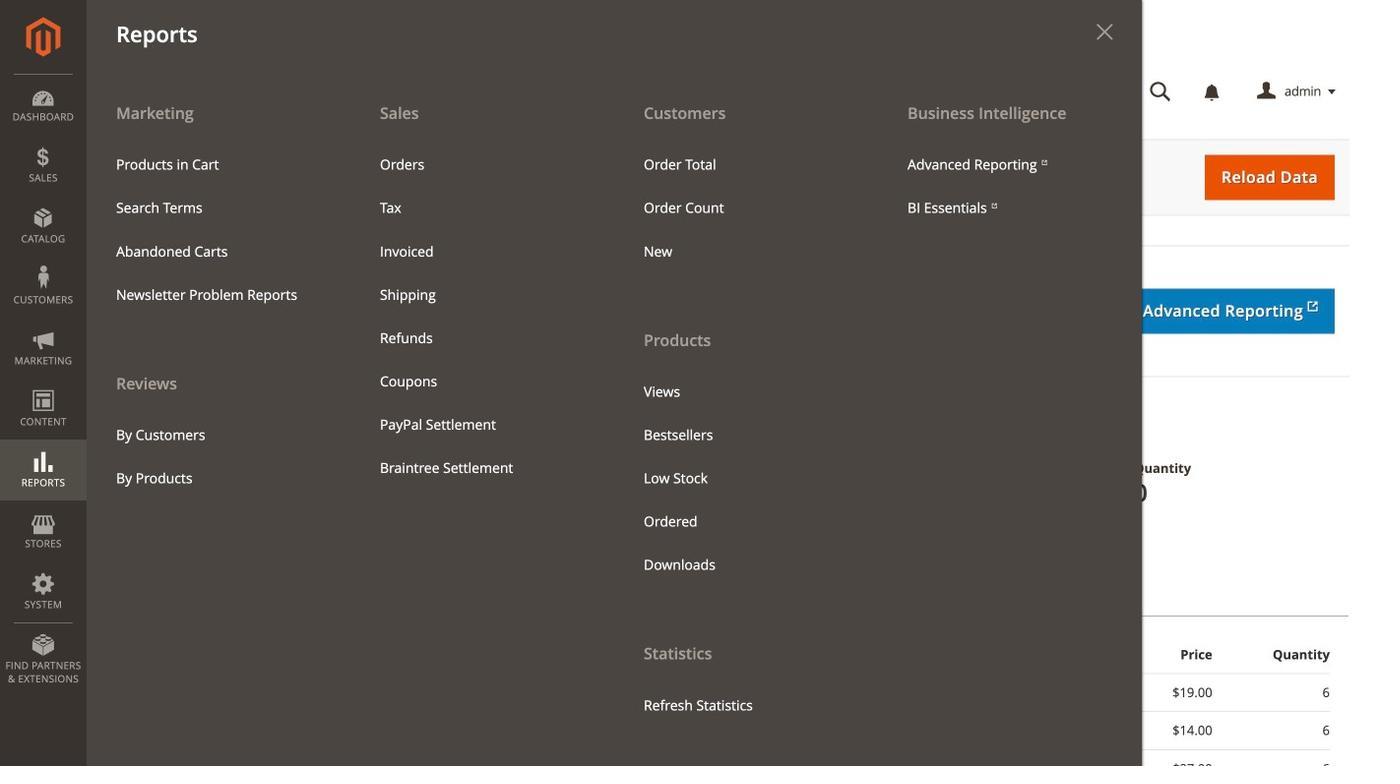 Task type: describe. For each thing, give the bounding box(es) containing it.
magento admin panel image
[[26, 17, 61, 57]]



Task type: locate. For each thing, give the bounding box(es) containing it.
menu
[[87, 90, 1142, 767], [87, 90, 350, 501], [614, 90, 878, 728], [101, 143, 336, 317], [365, 143, 599, 490], [629, 143, 863, 273], [893, 143, 1127, 230], [629, 371, 863, 587], [101, 414, 336, 501]]

menu bar
[[0, 0, 1142, 767]]

tab
[[527, 569, 637, 617]]



